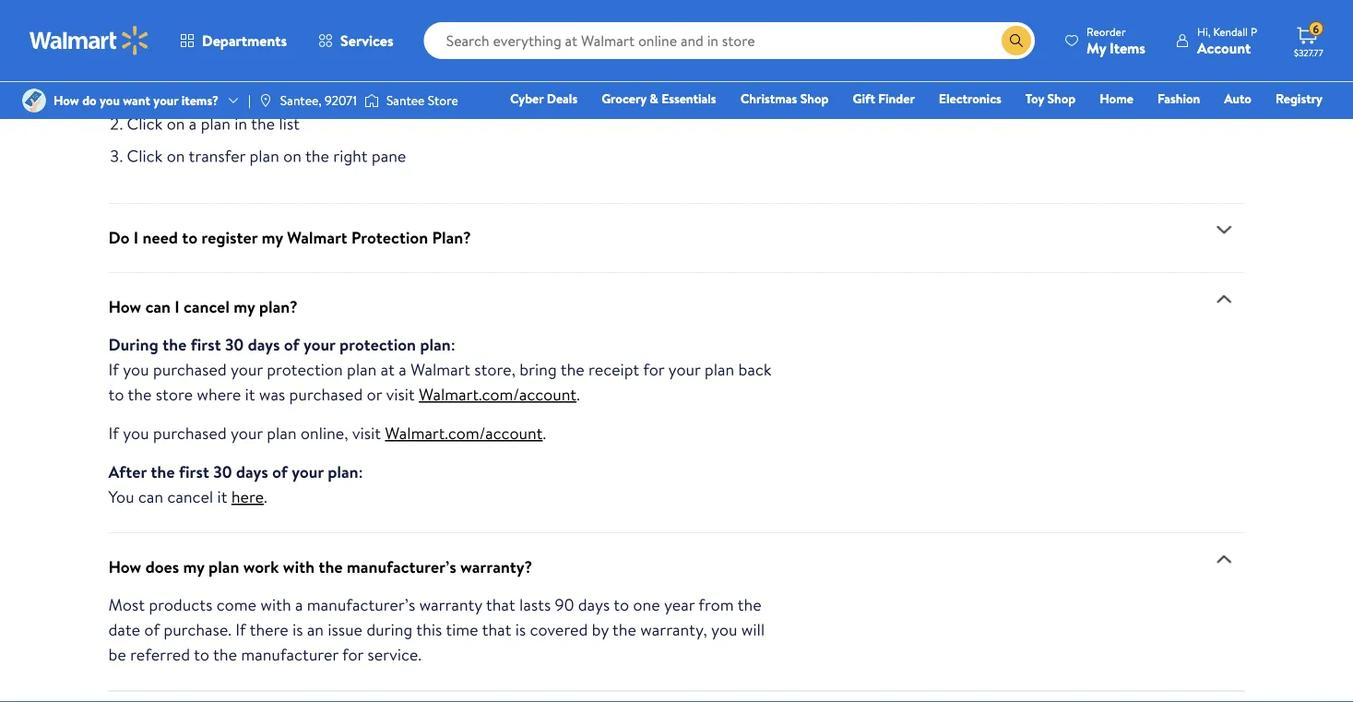 Task type: vqa. For each thing, say whether or not it's contained in the screenshot.
number
no



Task type: describe. For each thing, give the bounding box(es) containing it.
your
[[153, 91, 178, 109]]

auto
[[1225, 89, 1252, 107]]

you
[[100, 91, 120, 109]]

6
[[1313, 21, 1320, 37]]

fashion link
[[1150, 89, 1209, 108]]

electronics
[[939, 89, 1002, 107]]

one debit link
[[1173, 114, 1252, 134]]

walmart image
[[30, 26, 149, 55]]

items
[[1110, 37, 1146, 58]]

p
[[1251, 24, 1258, 39]]

how
[[54, 91, 79, 109]]

92071
[[325, 91, 357, 109]]

store
[[428, 91, 458, 109]]

do
[[82, 91, 97, 109]]

 image for santee, 92071
[[258, 93, 273, 108]]

items?
[[181, 91, 219, 109]]

gift
[[853, 89, 876, 107]]

hi, kendall p account
[[1198, 24, 1258, 58]]

hi,
[[1198, 24, 1211, 39]]

departments button
[[164, 18, 303, 63]]

gift finder
[[853, 89, 915, 107]]

cyber
[[510, 89, 544, 107]]

home link
[[1092, 89, 1142, 108]]

Walmart Site-Wide search field
[[424, 22, 1035, 59]]

santee, 92071
[[280, 91, 357, 109]]

how do you want your items?
[[54, 91, 219, 109]]

registry link
[[1268, 89, 1331, 108]]

shop for christmas shop
[[801, 89, 829, 107]]

&
[[650, 89, 659, 107]]



Task type: locate. For each thing, give the bounding box(es) containing it.
grocery & essentials link
[[593, 89, 725, 108]]

finder
[[879, 89, 915, 107]]

 image
[[22, 89, 46, 113]]

christmas shop link
[[732, 89, 837, 108]]

reorder
[[1087, 24, 1126, 39]]

kendall
[[1214, 24, 1248, 39]]

toy shop
[[1026, 89, 1076, 107]]

deals
[[547, 89, 578, 107]]

santee,
[[280, 91, 322, 109]]

reorder my items
[[1087, 24, 1146, 58]]

santee
[[387, 91, 425, 109]]

1 shop from the left
[[801, 89, 829, 107]]

 image right 92071
[[364, 91, 379, 110]]

my
[[1087, 37, 1107, 58]]

one
[[1182, 115, 1209, 133]]

account
[[1198, 37, 1251, 58]]

 image
[[364, 91, 379, 110], [258, 93, 273, 108]]

1 horizontal spatial shop
[[1048, 89, 1076, 107]]

cyber deals
[[510, 89, 578, 107]]

grocery & essentials
[[602, 89, 717, 107]]

toy
[[1026, 89, 1045, 107]]

essentials
[[662, 89, 717, 107]]

shop right christmas
[[801, 89, 829, 107]]

gift finder link
[[845, 89, 923, 108]]

electronics link
[[931, 89, 1010, 108]]

 image right '|'
[[258, 93, 273, 108]]

services
[[341, 30, 394, 51]]

1 horizontal spatial  image
[[364, 91, 379, 110]]

toy shop link
[[1017, 89, 1084, 108]]

want
[[123, 91, 150, 109]]

christmas shop
[[741, 89, 829, 107]]

grocery
[[602, 89, 647, 107]]

search icon image
[[1009, 33, 1024, 48]]

walmart+
[[1268, 115, 1323, 133]]

shop right toy
[[1048, 89, 1076, 107]]

registry
[[1276, 89, 1323, 107]]

christmas
[[741, 89, 797, 107]]

0 horizontal spatial  image
[[258, 93, 273, 108]]

 image for santee store
[[364, 91, 379, 110]]

0 horizontal spatial shop
[[801, 89, 829, 107]]

walmart+ link
[[1260, 114, 1331, 134]]

debit
[[1212, 115, 1244, 133]]

shop for toy shop
[[1048, 89, 1076, 107]]

departments
[[202, 30, 287, 51]]

home
[[1100, 89, 1134, 107]]

auto link
[[1216, 89, 1260, 108]]

santee store
[[387, 91, 458, 109]]

registry one debit
[[1182, 89, 1323, 133]]

shop
[[801, 89, 829, 107], [1048, 89, 1076, 107]]

2 shop from the left
[[1048, 89, 1076, 107]]

fashion
[[1158, 89, 1201, 107]]

Search search field
[[424, 22, 1035, 59]]

|
[[248, 91, 251, 109]]

$327.77
[[1294, 46, 1324, 59]]

services button
[[303, 18, 409, 63]]

cyber deals link
[[502, 89, 586, 108]]



